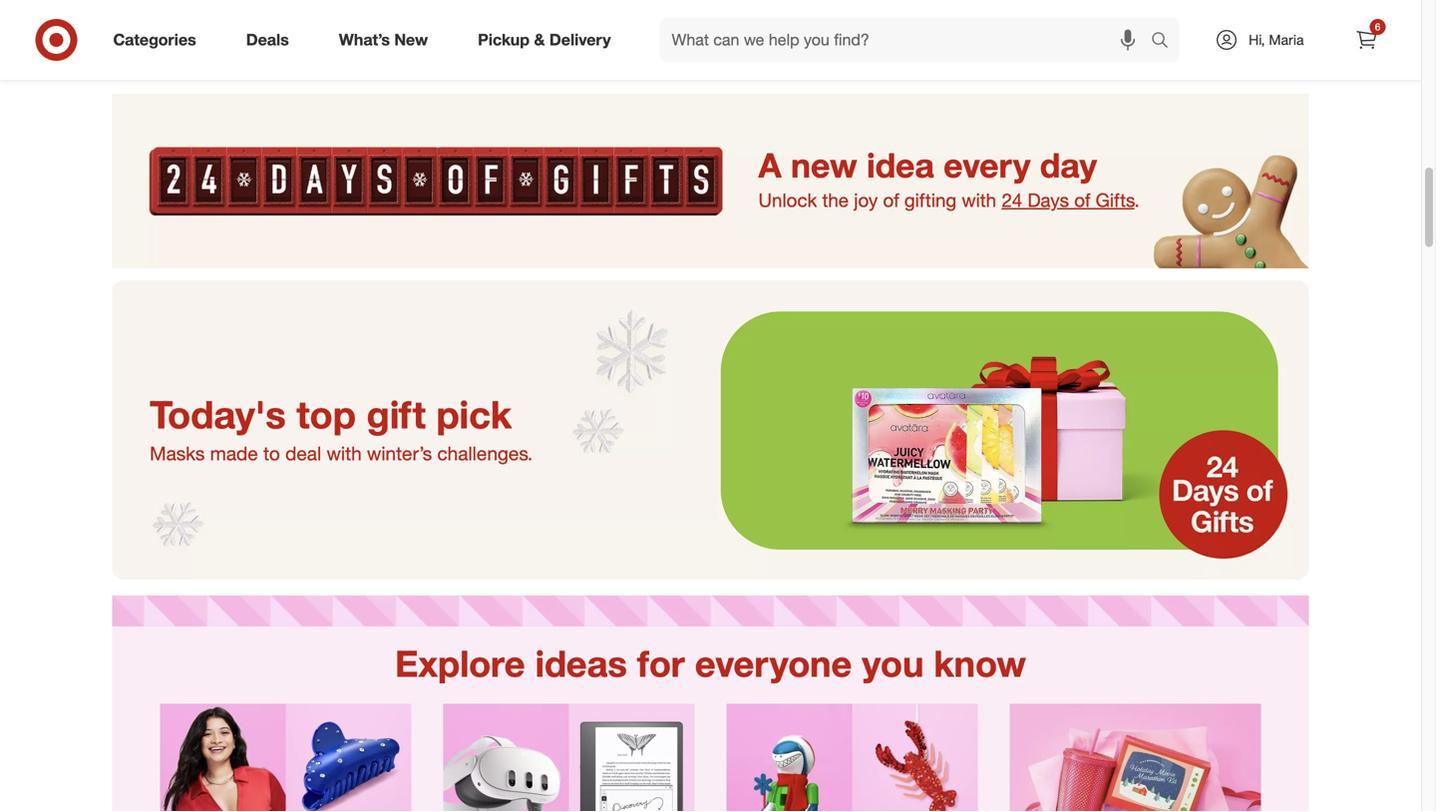 Task type: vqa. For each thing, say whether or not it's contained in the screenshot.
Maria
yes



Task type: describe. For each thing, give the bounding box(es) containing it.
what's
[[339, 30, 390, 49]]

idea
[[867, 145, 935, 186]]

don't
[[272, 38, 308, 58]]

a
[[759, 145, 782, 186]]

what's new link
[[322, 18, 453, 62]]

6 link
[[1345, 18, 1389, 62]]

2 24 days of gifts image from the top
[[112, 280, 1310, 580]]

pick
[[437, 391, 512, 438]]

search
[[1143, 32, 1191, 51]]

1 of from the left
[[883, 188, 900, 211]]

a
[[404, 38, 412, 58]]

with inside a new idea every day unlock the joy of gifting with 24 days of gifts .
[[962, 188, 997, 211]]

top
[[297, 391, 356, 438]]

day
[[1040, 145, 1098, 186]]

.
[[1135, 188, 1140, 211]]

gift
[[367, 391, 426, 438]]

search button
[[1143, 18, 1191, 66]]

6
[[1376, 20, 1381, 33]]

for
[[637, 642, 685, 685]]

joy
[[854, 188, 878, 211]]

wonderful presents don't have to cost a lot.
[[128, 38, 439, 58]]

delivery
[[550, 30, 611, 49]]

&
[[534, 30, 545, 49]]

with inside today's top gift pick masks made to deal with winter's challenges.
[[327, 442, 362, 465]]

new
[[791, 145, 858, 186]]

to inside wonderful presents don't have to cost a lot. "link"
[[350, 38, 364, 58]]

everyone
[[695, 642, 852, 685]]

deal
[[285, 442, 321, 465]]

made
[[210, 442, 258, 465]]

24
[[1002, 188, 1023, 211]]

unlock
[[759, 188, 817, 211]]

categories
[[113, 30, 196, 49]]

have
[[312, 38, 346, 58]]

winter's
[[367, 442, 432, 465]]

lot.
[[417, 38, 439, 58]]

ideas
[[535, 642, 627, 685]]

you
[[862, 642, 924, 685]]

2 of from the left
[[1075, 188, 1091, 211]]

deals link
[[229, 18, 314, 62]]

pickup & delivery link
[[461, 18, 636, 62]]

today's top gift pick masks made to deal with winter's challenges.
[[150, 391, 533, 465]]

masks
[[150, 442, 205, 465]]



Task type: locate. For each thing, give the bounding box(es) containing it.
0 horizontal spatial with
[[327, 442, 362, 465]]

1 24 days of gifts image from the top
[[112, 94, 1310, 268]]

1 vertical spatial with
[[327, 442, 362, 465]]

to inside today's top gift pick masks made to deal with winter's challenges.
[[263, 442, 280, 465]]

cost
[[369, 38, 399, 58]]

1 vertical spatial to
[[263, 442, 280, 465]]

1 horizontal spatial with
[[962, 188, 997, 211]]

gifting
[[905, 188, 957, 211]]

pickup & delivery
[[478, 30, 611, 49]]

to left deal
[[263, 442, 280, 465]]

new
[[394, 30, 428, 49]]

1 horizontal spatial to
[[350, 38, 364, 58]]

the
[[823, 188, 849, 211]]

of left gifts
[[1075, 188, 1091, 211]]

of right joy
[[883, 188, 900, 211]]

maria
[[1269, 31, 1305, 48]]

with right deal
[[327, 442, 362, 465]]

challenges.
[[437, 442, 533, 465]]

explore
[[395, 642, 525, 685]]

what's new
[[339, 30, 428, 49]]

1 vertical spatial 24 days of gifts image
[[112, 280, 1310, 580]]

What can we help you find? suggestions appear below search field
[[660, 18, 1157, 62]]

with left '24'
[[962, 188, 997, 211]]

to left cost
[[350, 38, 364, 58]]

explore ideas for everyone you know
[[395, 642, 1027, 685]]

know
[[934, 642, 1027, 685]]

categories link
[[96, 18, 221, 62]]

wonderful presents don't have to cost a lot. link
[[112, 0, 701, 78]]

deals
[[246, 30, 289, 49]]

every
[[944, 145, 1031, 186]]

0 vertical spatial to
[[350, 38, 364, 58]]

hi, maria
[[1249, 31, 1305, 48]]

1 horizontal spatial of
[[1075, 188, 1091, 211]]

of
[[883, 188, 900, 211], [1075, 188, 1091, 211]]

0 horizontal spatial to
[[263, 442, 280, 465]]

wonderful
[[128, 38, 201, 58]]

a new idea every day unlock the joy of gifting with 24 days of gifts .
[[759, 145, 1140, 211]]

today's
[[150, 391, 286, 438]]

presents
[[206, 38, 268, 58]]

0 vertical spatial 24 days of gifts image
[[112, 94, 1310, 268]]

0 horizontal spatial of
[[883, 188, 900, 211]]

hi,
[[1249, 31, 1266, 48]]

0 vertical spatial with
[[962, 188, 997, 211]]

to
[[350, 38, 364, 58], [263, 442, 280, 465]]

24 days of gifts image
[[112, 94, 1310, 268], [112, 280, 1310, 580]]

gifts
[[1096, 188, 1135, 211]]

pickup
[[478, 30, 530, 49]]

days
[[1028, 188, 1070, 211]]

with
[[962, 188, 997, 211], [327, 442, 362, 465]]



